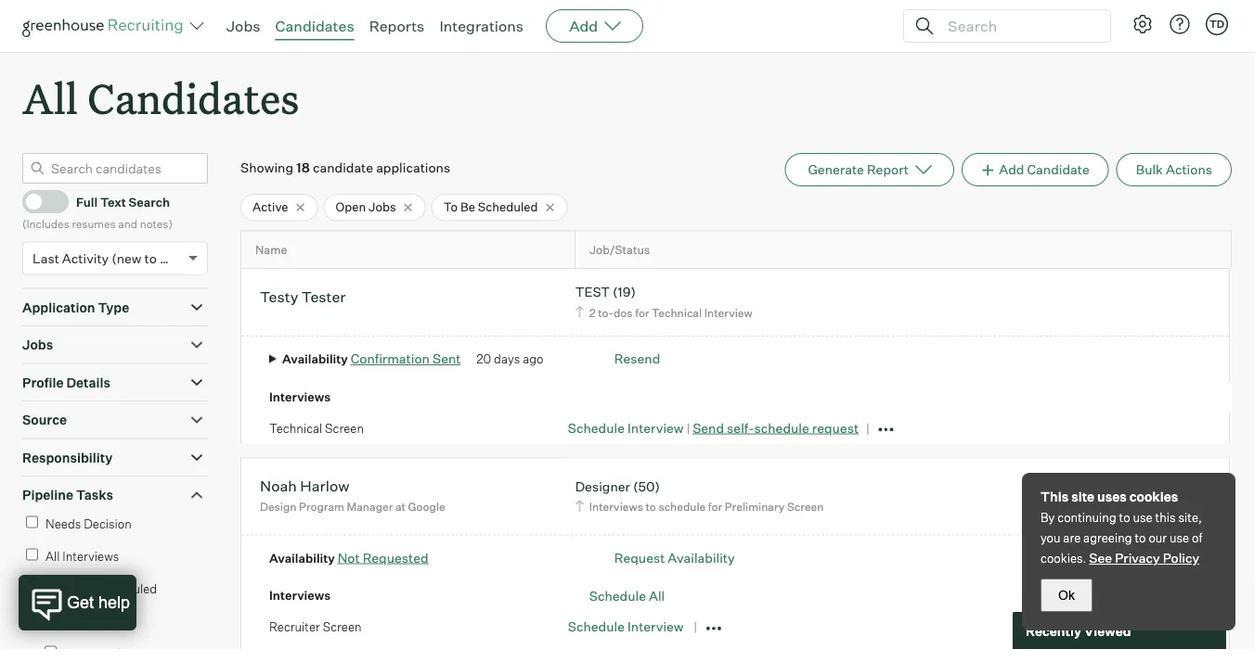 Task type: describe. For each thing, give the bounding box(es) containing it.
generate
[[808, 162, 864, 178]]

candidate
[[1027, 162, 1090, 178]]

technical screen
[[269, 421, 364, 436]]

tester
[[302, 288, 346, 306]]

last activity (new to old)
[[32, 250, 184, 267]]

interviews up recruiter
[[269, 589, 331, 604]]

request
[[812, 420, 859, 437]]

preliminary
[[725, 501, 785, 515]]

viewed
[[1084, 623, 1131, 640]]

candidate reports are now available! apply filters and select "view in app" element
[[785, 153, 954, 187]]

Needs Decision checkbox
[[26, 517, 38, 529]]

cookies.
[[1041, 552, 1087, 566]]

|
[[687, 421, 690, 436]]

interview for schedule interview
[[628, 619, 684, 636]]

schedule all link
[[589, 588, 665, 604]]

bulk actions link
[[1117, 153, 1232, 187]]

cookies
[[1130, 489, 1178, 506]]

uses
[[1098, 489, 1127, 506]]

0 vertical spatial to be scheduled
[[444, 200, 538, 215]]

Search text field
[[943, 13, 1094, 39]]

designer (50) interviews to schedule for preliminary screen
[[575, 479, 824, 515]]

program
[[299, 501, 344, 515]]

open
[[336, 200, 366, 215]]

screen for request availability
[[323, 620, 362, 635]]

showing 18 candidate applications
[[240, 160, 451, 176]]

tasks
[[76, 488, 113, 504]]

2
[[589, 306, 596, 320]]

source
[[22, 412, 67, 429]]

0 horizontal spatial use
[[1133, 511, 1153, 526]]

testy tester link
[[260, 288, 346, 309]]

ok button
[[1041, 579, 1093, 613]]

configure image
[[1132, 13, 1154, 35]]

old)
[[160, 250, 184, 267]]

to down uses on the right bottom
[[1119, 511, 1131, 526]]

this site uses cookies
[[1041, 489, 1178, 506]]

self-
[[727, 420, 754, 437]]

add candidate
[[999, 162, 1090, 178]]

noah harlow design program manager at google
[[260, 477, 445, 515]]

(includes
[[22, 217, 69, 231]]

profile
[[22, 375, 64, 391]]

last activity (new to old) option
[[32, 250, 184, 267]]

text
[[100, 194, 126, 209]]

jobs link
[[227, 17, 260, 35]]

to-
[[598, 306, 614, 320]]

0 horizontal spatial to
[[64, 582, 78, 597]]

of
[[1192, 531, 1203, 546]]

interviews inside designer (50) interviews to schedule for preliminary screen
[[589, 501, 643, 515]]

continuing
[[1058, 511, 1117, 526]]

2 vertical spatial scheduled
[[64, 614, 123, 629]]

Search candidates field
[[22, 153, 208, 184]]

schedule inside designer (50) interviews to schedule for preliminary screen
[[659, 501, 706, 515]]

18
[[296, 160, 310, 176]]

candidate
[[313, 160, 373, 176]]

details
[[66, 375, 110, 391]]

Scheduled checkbox
[[45, 614, 57, 626]]

1 horizontal spatial to
[[444, 200, 458, 215]]

activity
[[62, 250, 109, 267]]

request availability button
[[614, 550, 735, 567]]

schedule interview link for request availability
[[568, 619, 684, 636]]

1 vertical spatial be
[[81, 582, 95, 597]]

for for (19)
[[635, 306, 649, 320]]

add button
[[546, 9, 644, 43]]

schedule interview
[[568, 619, 684, 636]]

schedule for schedule interview
[[568, 619, 625, 636]]

screen for resend
[[325, 421, 364, 436]]

interview inside test (19) 2 to-dos for technical interview
[[704, 306, 753, 320]]

0 vertical spatial jobs
[[227, 17, 260, 35]]

interview for schedule interview | send self-schedule request
[[628, 420, 684, 437]]

testy
[[260, 288, 298, 306]]

and
[[118, 217, 137, 231]]

screen inside designer (50) interviews to schedule for preliminary screen
[[787, 501, 824, 515]]

by continuing to use this site, you are agreeing to our use of cookies.
[[1041, 511, 1203, 566]]

To Be Scheduled checkbox
[[45, 582, 57, 594]]

confirmation sent button
[[351, 351, 461, 367]]

see privacy policy
[[1089, 551, 1200, 567]]

all for all candidates
[[22, 71, 78, 125]]

requested
[[363, 550, 429, 567]]

manager
[[347, 501, 393, 515]]

at
[[395, 501, 406, 515]]

notes)
[[140, 217, 173, 231]]

designer
[[575, 479, 630, 495]]

availability down interviews to schedule for preliminary screen link
[[668, 550, 735, 567]]

schedule for schedule interview | send self-schedule request
[[568, 420, 625, 437]]

sent
[[433, 351, 461, 367]]

days
[[494, 352, 520, 367]]

request availability
[[614, 550, 735, 567]]

not
[[338, 550, 360, 567]]

recently
[[1026, 623, 1082, 640]]

noah
[[260, 477, 297, 496]]

pipeline
[[22, 488, 73, 504]]

pipeline tasks
[[22, 488, 113, 504]]

report
[[867, 162, 909, 178]]

Scorecards Due checkbox
[[45, 647, 57, 650]]

confirmation
[[351, 351, 430, 367]]

harlow
[[300, 477, 350, 496]]

decision
[[84, 517, 132, 532]]



Task type: locate. For each thing, give the bounding box(es) containing it.
1 vertical spatial for
[[708, 501, 723, 515]]

resend button
[[615, 351, 660, 367]]

td button
[[1202, 9, 1232, 39]]

to down (50)
[[646, 501, 656, 515]]

recruiter
[[269, 620, 320, 635]]

reports link
[[369, 17, 425, 35]]

reports
[[369, 17, 425, 35]]

schedule down the schedule all at the bottom
[[568, 619, 625, 636]]

job/status
[[590, 243, 650, 257]]

availability for availability not requested
[[269, 551, 335, 566]]

0 vertical spatial schedule
[[754, 420, 809, 437]]

send
[[693, 420, 724, 437]]

2 vertical spatial schedule
[[568, 619, 625, 636]]

0 vertical spatial schedule
[[568, 420, 625, 437]]

send self-schedule request link
[[693, 420, 859, 437]]

our
[[1149, 531, 1167, 546]]

1 vertical spatial to be scheduled
[[64, 582, 157, 597]]

1 vertical spatial interview
[[628, 420, 684, 437]]

availability not requested
[[269, 550, 429, 567]]

2 vertical spatial jobs
[[22, 337, 53, 353]]

screen right recruiter
[[323, 620, 362, 635]]

for left 'preliminary'
[[708, 501, 723, 515]]

search
[[129, 194, 170, 209]]

all for all interviews
[[45, 549, 60, 564]]

1 vertical spatial jobs
[[369, 200, 396, 215]]

all interviews
[[45, 549, 119, 564]]

jobs right open
[[369, 200, 396, 215]]

jobs left "candidates" link
[[227, 17, 260, 35]]

schedule
[[568, 420, 625, 437], [589, 588, 646, 604], [568, 619, 625, 636]]

all right 'all interviews' "option"
[[45, 549, 60, 564]]

integrations
[[440, 17, 524, 35]]

0 vertical spatial screen
[[325, 421, 364, 436]]

design
[[260, 501, 297, 515]]

for for (50)
[[708, 501, 723, 515]]

ok
[[1059, 589, 1075, 603]]

schedule up designer at the bottom
[[568, 420, 625, 437]]

responsibility
[[22, 450, 113, 466]]

checkmark image
[[31, 195, 45, 208]]

schedule interview link up (50)
[[568, 420, 684, 437]]

technical
[[652, 306, 702, 320], [269, 421, 322, 436]]

confirmation sent
[[351, 351, 461, 367]]

0 vertical spatial scheduled
[[478, 200, 538, 215]]

for inside designer (50) interviews to schedule for preliminary screen
[[708, 501, 723, 515]]

1 horizontal spatial use
[[1170, 531, 1190, 546]]

screen right 'preliminary'
[[787, 501, 824, 515]]

this
[[1041, 489, 1069, 506]]

0 horizontal spatial technical
[[269, 421, 322, 436]]

1 vertical spatial all
[[45, 549, 60, 564]]

policy
[[1163, 551, 1200, 567]]

candidates right the jobs link at the left
[[275, 17, 354, 35]]

2 vertical spatial all
[[649, 588, 665, 604]]

candidates down the jobs link at the left
[[87, 71, 299, 125]]

interviews
[[269, 390, 331, 405], [589, 501, 643, 515], [62, 549, 119, 564], [269, 589, 331, 604]]

privacy
[[1115, 551, 1160, 567]]

resumes
[[72, 217, 116, 231]]

0 vertical spatial add
[[569, 17, 598, 35]]

availability inside availability not requested
[[269, 551, 335, 566]]

0 vertical spatial schedule interview link
[[568, 420, 684, 437]]

All Interviews checkbox
[[26, 549, 38, 561]]

technical up noah harlow link
[[269, 421, 322, 436]]

to be scheduled down applications
[[444, 200, 538, 215]]

schedule for schedule all
[[589, 588, 646, 604]]

schedule down (50)
[[659, 501, 706, 515]]

availability left not
[[269, 551, 335, 566]]

screen up harlow
[[325, 421, 364, 436]]

full
[[76, 194, 98, 209]]

0 vertical spatial for
[[635, 306, 649, 320]]

1 vertical spatial use
[[1170, 531, 1190, 546]]

schedule interview link for resend
[[568, 420, 684, 437]]

schedule interview link
[[568, 420, 684, 437], [568, 619, 684, 636]]

schedule left 'request'
[[754, 420, 809, 437]]

add for add
[[569, 17, 598, 35]]

1 schedule interview link from the top
[[568, 420, 684, 437]]

name
[[255, 243, 287, 257]]

0 horizontal spatial add
[[569, 17, 598, 35]]

generate report
[[808, 162, 909, 178]]

1 horizontal spatial schedule
[[754, 420, 809, 437]]

testy tester
[[260, 288, 346, 306]]

to left old)
[[144, 250, 157, 267]]

2 to-dos for technical interview link
[[573, 304, 757, 322]]

jobs
[[227, 17, 260, 35], [369, 200, 396, 215], [22, 337, 53, 353]]

candidates
[[275, 17, 354, 35], [87, 71, 299, 125]]

application
[[22, 300, 95, 316]]

interviews down designer at the bottom
[[589, 501, 643, 515]]

all down the request
[[649, 588, 665, 604]]

(50)
[[633, 479, 660, 495]]

2 horizontal spatial jobs
[[369, 200, 396, 215]]

recently viewed
[[1026, 623, 1131, 640]]

interviews up the technical screen
[[269, 390, 331, 405]]

scheduled
[[478, 200, 538, 215], [98, 582, 157, 597], [64, 614, 123, 629]]

see
[[1089, 551, 1112, 567]]

bulk actions
[[1136, 162, 1213, 178]]

needs
[[45, 517, 81, 532]]

1 horizontal spatial for
[[708, 501, 723, 515]]

1 vertical spatial schedule
[[589, 588, 646, 604]]

1 vertical spatial schedule
[[659, 501, 706, 515]]

use left this on the right of the page
[[1133, 511, 1153, 526]]

jobs up profile
[[22, 337, 53, 353]]

test
[[575, 284, 610, 301]]

are
[[1063, 531, 1081, 546]]

to
[[444, 200, 458, 215], [64, 582, 78, 597]]

2 vertical spatial interview
[[628, 619, 684, 636]]

1 vertical spatial screen
[[787, 501, 824, 515]]

1 vertical spatial to
[[64, 582, 78, 597]]

to down applications
[[444, 200, 458, 215]]

1 vertical spatial technical
[[269, 421, 322, 436]]

1 horizontal spatial to be scheduled
[[444, 200, 538, 215]]

0 vertical spatial all
[[22, 71, 78, 125]]

schedule all
[[589, 588, 665, 604]]

0 vertical spatial technical
[[652, 306, 702, 320]]

add candidate link
[[962, 153, 1109, 187]]

1 vertical spatial scheduled
[[98, 582, 157, 597]]

schedule interview | send self-schedule request
[[568, 420, 859, 437]]

0 horizontal spatial to be scheduled
[[64, 582, 157, 597]]

needs decision
[[45, 517, 132, 532]]

all down greenhouse recruiting image
[[22, 71, 78, 125]]

technical right "dos"
[[652, 306, 702, 320]]

ago
[[523, 352, 544, 367]]

candidates link
[[275, 17, 354, 35]]

generate report button
[[785, 153, 954, 187]]

for right "dos"
[[635, 306, 649, 320]]

add inside popup button
[[569, 17, 598, 35]]

0 vertical spatial be
[[460, 200, 475, 215]]

to inside designer (50) interviews to schedule for preliminary screen
[[646, 501, 656, 515]]

request
[[614, 550, 665, 567]]

20 days ago
[[477, 352, 544, 367]]

add for add candidate
[[999, 162, 1025, 178]]

to right to be scheduled checkbox at the bottom left of page
[[64, 582, 78, 597]]

bulk
[[1136, 162, 1163, 178]]

td button
[[1206, 13, 1228, 35]]

interviews down needs decision
[[62, 549, 119, 564]]

0 horizontal spatial be
[[81, 582, 95, 597]]

0 horizontal spatial for
[[635, 306, 649, 320]]

1 horizontal spatial technical
[[652, 306, 702, 320]]

0 vertical spatial candidates
[[275, 17, 354, 35]]

1 vertical spatial add
[[999, 162, 1025, 178]]

last
[[32, 250, 59, 267]]

1 vertical spatial schedule interview link
[[568, 619, 684, 636]]

technical inside test (19) 2 to-dos for technical interview
[[652, 306, 702, 320]]

google
[[408, 501, 445, 515]]

to be scheduled down all interviews
[[64, 582, 157, 597]]

by
[[1041, 511, 1055, 526]]

for
[[635, 306, 649, 320], [708, 501, 723, 515]]

(19)
[[613, 284, 636, 301]]

1 vertical spatial candidates
[[87, 71, 299, 125]]

0 horizontal spatial jobs
[[22, 337, 53, 353]]

1 horizontal spatial jobs
[[227, 17, 260, 35]]

1 horizontal spatial add
[[999, 162, 1025, 178]]

use left of
[[1170, 531, 1190, 546]]

greenhouse recruiting image
[[22, 15, 189, 37]]

0 vertical spatial use
[[1133, 511, 1153, 526]]

0 horizontal spatial schedule
[[659, 501, 706, 515]]

2 schedule interview link from the top
[[568, 619, 684, 636]]

schedule
[[754, 420, 809, 437], [659, 501, 706, 515]]

full text search (includes resumes and notes)
[[22, 194, 173, 231]]

be
[[460, 200, 475, 215], [81, 582, 95, 597]]

agreeing
[[1084, 531, 1132, 546]]

availability for availability
[[282, 352, 348, 367]]

0 vertical spatial to
[[444, 200, 458, 215]]

for inside test (19) 2 to-dos for technical interview
[[635, 306, 649, 320]]

see privacy policy link
[[1089, 551, 1200, 567]]

dos
[[614, 306, 633, 320]]

to left our
[[1135, 531, 1146, 546]]

schedule up schedule interview
[[589, 588, 646, 604]]

0 vertical spatial interview
[[704, 306, 753, 320]]

profile details
[[22, 375, 110, 391]]

schedule interview link down the schedule all at the bottom
[[568, 619, 684, 636]]

availability
[[282, 352, 348, 367], [668, 550, 735, 567], [269, 551, 335, 566]]

site
[[1072, 489, 1095, 506]]

integrations link
[[440, 17, 524, 35]]

application type
[[22, 300, 129, 316]]

(new
[[112, 250, 142, 267]]

2 vertical spatial screen
[[323, 620, 362, 635]]

1 horizontal spatial be
[[460, 200, 475, 215]]

open jobs
[[336, 200, 396, 215]]

applications
[[376, 160, 451, 176]]

availability down testy tester link
[[282, 352, 348, 367]]



Task type: vqa. For each thing, say whether or not it's contained in the screenshot.
Pipeline Tasks
yes



